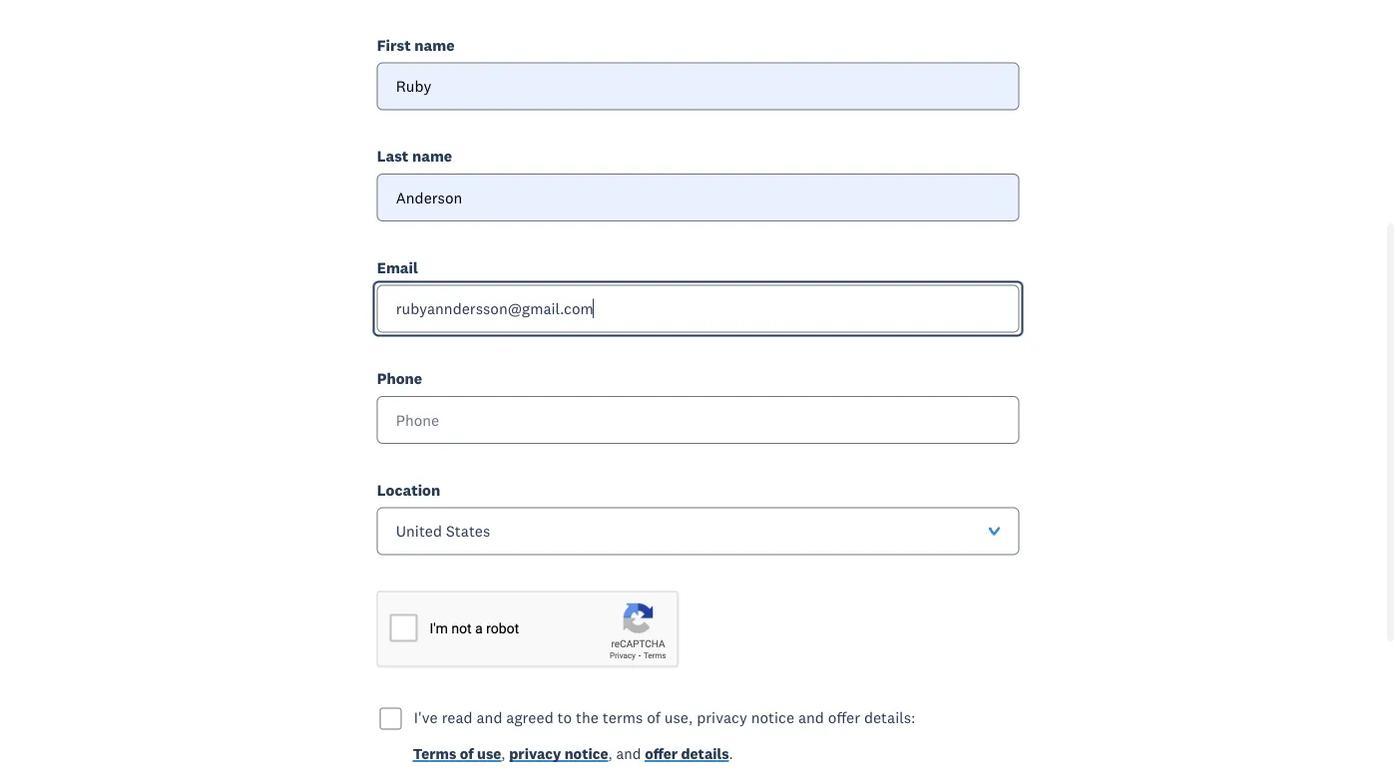 Task type: locate. For each thing, give the bounding box(es) containing it.
email
[[377, 257, 418, 277]]

use
[[477, 745, 502, 763]]

location
[[377, 480, 441, 500]]

2 horizontal spatial and
[[799, 708, 825, 728]]

offer details link
[[645, 745, 729, 767]]

agreed
[[507, 708, 554, 728]]

and left details:
[[799, 708, 825, 728]]

of left use,
[[647, 708, 661, 728]]

0 horizontal spatial privacy
[[509, 745, 561, 763]]

united states
[[396, 521, 491, 541]]

0 vertical spatial of
[[647, 708, 661, 728]]

1 horizontal spatial of
[[647, 708, 661, 728]]

privacy up the .
[[697, 708, 748, 728]]

,
[[502, 745, 506, 763], [609, 745, 613, 763]]

0 vertical spatial privacy
[[697, 708, 748, 728]]

of
[[647, 708, 661, 728], [460, 745, 474, 763]]

terms of use , privacy notice , and offer details .
[[413, 745, 734, 763]]

i've read and agreed to the terms of use, privacy notice and offer details:
[[414, 708, 916, 728]]

0 vertical spatial offer
[[828, 708, 861, 728]]

notice
[[751, 708, 795, 728], [565, 745, 609, 763]]

First name text field
[[377, 62, 1020, 110]]

0 horizontal spatial and
[[477, 708, 503, 728]]

name right first at the top of the page
[[415, 35, 455, 54]]

name right last
[[412, 146, 452, 166]]

notice right use,
[[751, 708, 795, 728]]

and right read
[[477, 708, 503, 728]]

and down the 'terms'
[[616, 745, 641, 763]]

, left privacy notice link
[[502, 745, 506, 763]]

Last name text field
[[377, 174, 1020, 221]]

, down the 'terms'
[[609, 745, 613, 763]]

and
[[477, 708, 503, 728], [799, 708, 825, 728], [616, 745, 641, 763]]

0 horizontal spatial notice
[[565, 745, 609, 763]]

1 , from the left
[[502, 745, 506, 763]]

0 horizontal spatial ,
[[502, 745, 506, 763]]

privacy down the agreed
[[509, 745, 561, 763]]

1 horizontal spatial offer
[[828, 708, 861, 728]]

1 vertical spatial name
[[412, 146, 452, 166]]

1 vertical spatial offer
[[645, 745, 678, 763]]

details
[[681, 745, 729, 763]]

1 horizontal spatial ,
[[609, 745, 613, 763]]

Email email field
[[377, 285, 1020, 333]]

notice down the
[[565, 745, 609, 763]]

offer
[[828, 708, 861, 728], [645, 745, 678, 763]]

privacy notice link
[[509, 745, 609, 767]]

0 horizontal spatial of
[[460, 745, 474, 763]]

last name
[[377, 146, 452, 166]]

offer down the i've read and agreed to the terms of use, privacy notice and offer details: at the bottom
[[645, 745, 678, 763]]

offer left details:
[[828, 708, 861, 728]]

privacy
[[697, 708, 748, 728], [509, 745, 561, 763]]

the
[[576, 708, 599, 728]]

1 vertical spatial of
[[460, 745, 474, 763]]

0 vertical spatial name
[[415, 35, 455, 54]]

1 horizontal spatial notice
[[751, 708, 795, 728]]

of left the use
[[460, 745, 474, 763]]

1 vertical spatial notice
[[565, 745, 609, 763]]

name
[[415, 35, 455, 54], [412, 146, 452, 166]]



Task type: vqa. For each thing, say whether or not it's contained in the screenshot.
name to the top
yes



Task type: describe. For each thing, give the bounding box(es) containing it.
name for first name
[[415, 35, 455, 54]]

.
[[729, 745, 734, 763]]

0 vertical spatial notice
[[751, 708, 795, 728]]

states
[[446, 521, 491, 541]]

use,
[[665, 708, 693, 728]]

first name
[[377, 35, 455, 54]]

Phone text field
[[377, 396, 1020, 444]]

united
[[396, 521, 442, 541]]

1 vertical spatial privacy
[[509, 745, 561, 763]]

last
[[377, 146, 409, 166]]

terms
[[603, 708, 643, 728]]

2 , from the left
[[609, 745, 613, 763]]

details:
[[865, 708, 916, 728]]

name for last name
[[412, 146, 452, 166]]

1 horizontal spatial privacy
[[697, 708, 748, 728]]

0 horizontal spatial offer
[[645, 745, 678, 763]]

terms
[[413, 745, 457, 763]]

terms of use link
[[413, 745, 502, 767]]

read
[[442, 708, 473, 728]]

phone
[[377, 369, 423, 388]]

1 horizontal spatial and
[[616, 745, 641, 763]]

first
[[377, 35, 411, 54]]

i've
[[414, 708, 438, 728]]

to
[[558, 708, 572, 728]]



